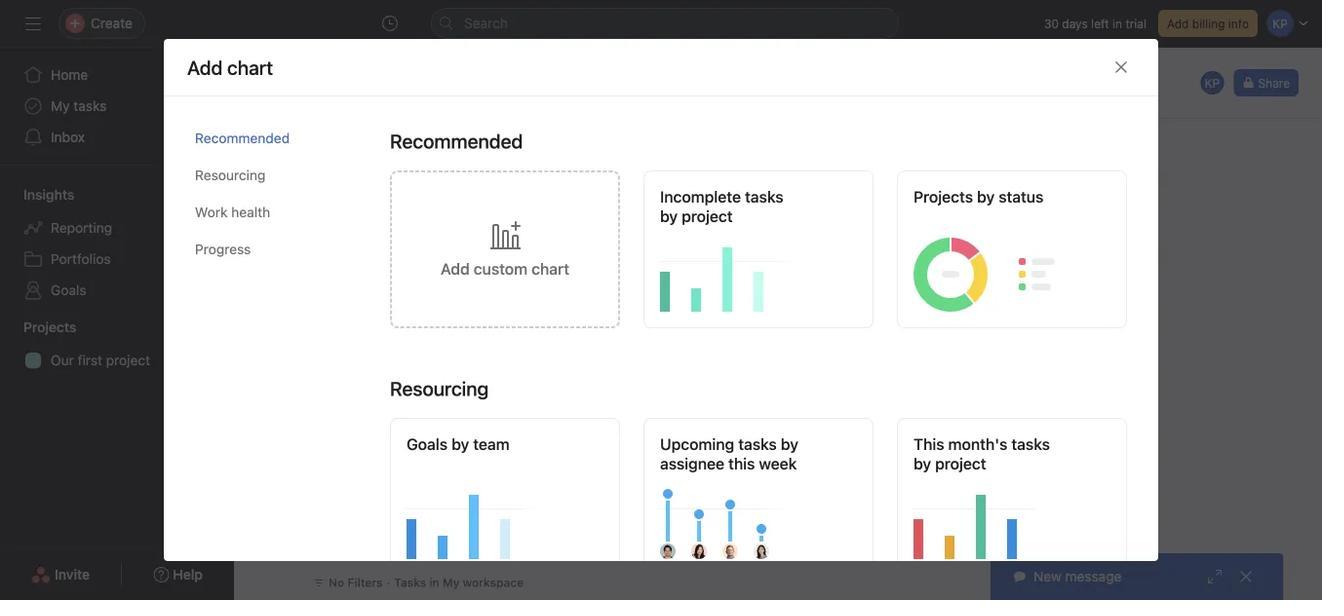 Task type: vqa. For each thing, say whether or not it's contained in the screenshot.
Remember to add discussion topics for the next meeting CELL Task name text box
no



Task type: locate. For each thing, give the bounding box(es) containing it.
add up task status
[[441, 260, 470, 278]]

in down image of a blue column chart
[[429, 576, 439, 590]]

tasks inside the this month's tasks by project
[[1011, 435, 1050, 454]]

add to starred image
[[521, 86, 537, 101]]

by status
[[977, 188, 1044, 206]]

work
[[195, 204, 228, 220]]

recommended down first dashboard
[[390, 130, 523, 152]]

1 vertical spatial by project
[[914, 455, 986, 473]]

home link
[[12, 59, 222, 91]]

1 vertical spatial add
[[282, 139, 304, 153]]

1 horizontal spatial by
[[781, 435, 798, 454]]

0 horizontal spatial by project
[[660, 207, 733, 226]]

resourcing up work health
[[195, 167, 266, 183]]

0 horizontal spatial no
[[329, 576, 344, 590]]

by
[[378, 288, 394, 304], [781, 435, 798, 454]]

tasks right month's
[[1011, 435, 1050, 454]]

tasks in my workspace up add custom chart at left
[[386, 217, 515, 231]]

projects inside dropdown button
[[23, 319, 76, 335]]

project
[[106, 352, 150, 369]]

our first project link
[[12, 345, 222, 376]]

custom chart
[[474, 260, 569, 278]]

add for add chart
[[282, 139, 304, 153]]

1 vertical spatial filters
[[348, 576, 383, 590]]

0 vertical spatial projects
[[914, 188, 973, 206]]

1 horizontal spatial add
[[441, 260, 470, 278]]

my up task status
[[434, 217, 451, 231]]

my down projects by status
[[954, 217, 971, 231]]

in
[[1113, 17, 1122, 30], [421, 217, 431, 231], [941, 217, 951, 231], [429, 576, 439, 590]]

1 horizontal spatial goals
[[407, 435, 448, 454]]

projects down projects by status
[[891, 217, 938, 231]]

1 horizontal spatial upcoming
[[660, 435, 734, 454]]

tasks right incomplete
[[745, 188, 783, 206]]

1 vertical spatial by
[[781, 435, 798, 454]]

my tasks
[[51, 98, 107, 114]]

workspace
[[454, 217, 515, 231], [974, 217, 1035, 231], [463, 576, 524, 590]]

0 vertical spatial by project
[[660, 207, 733, 226]]

0 vertical spatial by
[[378, 288, 394, 304]]

health
[[231, 204, 270, 220]]

tasks for upcoming
[[738, 435, 777, 454]]

by project down incomplete
[[660, 207, 733, 226]]

this
[[914, 435, 944, 454]]

0 vertical spatial kp
[[1205, 76, 1220, 90]]

1 vertical spatial resourcing
[[390, 377, 489, 400]]

insights
[[23, 187, 74, 203]]

first
[[78, 352, 102, 369]]

no
[[826, 217, 842, 231], [329, 576, 344, 590]]

tasks down home
[[73, 98, 107, 114]]

by team
[[452, 435, 510, 454]]

new message
[[1033, 569, 1122, 585]]

2 vertical spatial add
[[441, 260, 470, 278]]

image of a multicolored donut chart image
[[914, 234, 1112, 312]]

reporting
[[51, 220, 112, 236]]

my up inbox
[[51, 98, 70, 114]]

1 horizontal spatial by project
[[914, 455, 986, 473]]

tasks right total
[[340, 288, 375, 304]]

kp left share button
[[1205, 76, 1220, 90]]

add custom chart button
[[390, 170, 620, 328]]

my
[[320, 82, 347, 105], [51, 98, 70, 114], [434, 217, 451, 231], [954, 217, 971, 231], [443, 576, 460, 590]]

0 vertical spatial no filters
[[826, 217, 880, 231]]

1 horizontal spatial no
[[826, 217, 842, 231]]

1 vertical spatial goals
[[407, 435, 448, 454]]

add left the billing
[[1167, 17, 1189, 30]]

goals left by team
[[407, 435, 448, 454]]

0 horizontal spatial recommended
[[195, 130, 290, 146]]

resourcing inside button
[[195, 167, 266, 183]]

recommended up resourcing button
[[195, 130, 290, 146]]

goals inside insights element
[[51, 282, 86, 298]]

projects element
[[0, 310, 234, 380]]

kp
[[1205, 76, 1220, 90], [545, 170, 560, 183]]

incomplete
[[660, 188, 741, 206]]

tasks in my workspace down overdue
[[394, 576, 524, 590]]

1 vertical spatial no
[[329, 576, 344, 590]]

resourcing
[[195, 167, 266, 183], [390, 377, 489, 400]]

0 horizontal spatial upcoming
[[365, 493, 415, 542]]

image of a blue lollipop chart image
[[660, 481, 859, 559]]

image of a blue column chart image
[[407, 481, 605, 559]]

goals
[[51, 282, 86, 298], [407, 435, 448, 454]]

goals inside button
[[407, 435, 448, 454]]

tasks in my workspace inside button
[[386, 217, 515, 231]]

by project down this
[[914, 455, 986, 473]]

tasks up the "this week"
[[738, 435, 777, 454]]

0 vertical spatial filters
[[845, 217, 880, 231]]

tasks for my
[[73, 98, 107, 114]]

by up the "this week"
[[781, 435, 798, 454]]

0 vertical spatial add
[[1167, 17, 1189, 30]]

filters
[[845, 217, 880, 231], [348, 576, 383, 590]]

projects inside button
[[914, 188, 973, 206]]

0 horizontal spatial add
[[282, 139, 304, 153]]

add
[[1167, 17, 1189, 30], [282, 139, 304, 153], [441, 260, 470, 278]]

0 horizontal spatial by
[[378, 288, 394, 304]]

0 horizontal spatial resourcing
[[195, 167, 266, 183]]

tasks inside "link"
[[73, 98, 107, 114]]

0 vertical spatial tasks
[[386, 217, 418, 231]]

no for tasks in my workspace
[[329, 576, 344, 590]]

upcoming for upcoming
[[365, 493, 415, 542]]

upcoming tasks by assignee this week
[[660, 435, 798, 473]]

0 vertical spatial upcoming
[[660, 435, 734, 454]]

0 vertical spatial no
[[826, 217, 842, 231]]

0 horizontal spatial no filters
[[329, 576, 383, 590]]

tasks inside button
[[386, 217, 418, 231]]

upcoming
[[660, 435, 734, 454], [365, 493, 415, 542]]

workspace inside button
[[454, 217, 515, 231]]

goals down portfolios
[[51, 282, 86, 298]]

tasks
[[386, 217, 418, 231], [394, 576, 426, 590]]

my inside button
[[434, 217, 451, 231]]

kp up custom chart
[[545, 170, 560, 183]]

1 vertical spatial projects
[[891, 217, 938, 231]]

add inside 'button'
[[441, 260, 470, 278]]

0 vertical spatial resourcing
[[195, 167, 266, 183]]

1 horizontal spatial resourcing
[[390, 377, 489, 400]]

1 vertical spatial upcoming
[[365, 493, 415, 542]]

task status
[[397, 288, 469, 304]]

my down image of a blue column chart
[[443, 576, 460, 590]]

tasks inside incomplete tasks by project
[[745, 188, 783, 206]]

resourcing up "goals by team"
[[390, 377, 489, 400]]

upcoming tasks by assignee this week button
[[643, 418, 874, 576]]

0 horizontal spatial kp
[[545, 170, 560, 183]]

tasks
[[73, 98, 107, 114], [745, 188, 783, 206], [340, 288, 375, 304], [738, 435, 777, 454], [1011, 435, 1050, 454]]

in down projects by status
[[941, 217, 951, 231]]

search list box
[[431, 8, 899, 39]]

upcoming inside upcoming tasks by assignee this week
[[660, 435, 734, 454]]

1 vertical spatial tasks
[[394, 576, 426, 590]]

projects
[[914, 188, 973, 206], [891, 217, 938, 231], [23, 319, 76, 335]]

completed
[[651, 492, 703, 544]]

inbox link
[[12, 122, 222, 153]]

1 horizontal spatial no filters
[[826, 217, 880, 231]]

by left task status
[[378, 288, 394, 304]]

chart
[[307, 139, 336, 153]]

recommended button
[[195, 120, 359, 157]]

by project
[[660, 207, 733, 226], [914, 455, 986, 473]]

tasks in my workspace
[[386, 217, 515, 231], [394, 576, 524, 590]]

billing
[[1192, 17, 1225, 30]]

by for assignee
[[781, 435, 798, 454]]

0 horizontal spatial filters
[[348, 576, 383, 590]]

no filters
[[826, 217, 880, 231], [329, 576, 383, 590]]

1 vertical spatial no filters
[[329, 576, 383, 590]]

projects by status button
[[897, 170, 1127, 328]]

2 vertical spatial projects
[[23, 319, 76, 335]]

2 horizontal spatial add
[[1167, 17, 1189, 30]]

workspace up add custom chart at left
[[454, 217, 515, 231]]

by inside upcoming tasks by assignee this week
[[781, 435, 798, 454]]

1 horizontal spatial filters
[[845, 217, 880, 231]]

1 horizontal spatial kp
[[1205, 76, 1220, 90]]

tasks inside upcoming tasks by assignee this week
[[738, 435, 777, 454]]

projects up our
[[23, 319, 76, 335]]

0 horizontal spatial goals
[[51, 282, 86, 298]]

in inside button
[[421, 217, 431, 231]]

0 vertical spatial tasks in my workspace
[[386, 217, 515, 231]]

recommended
[[390, 130, 523, 152], [195, 130, 290, 146]]

image of a green column chart image
[[660, 234, 859, 312]]

add inside add billing info button
[[1167, 17, 1189, 30]]

1 vertical spatial tasks in my workspace
[[394, 576, 524, 590]]

add left the chart
[[282, 139, 304, 153]]

in up task status
[[421, 217, 431, 231]]

projects up projects in my workspace
[[914, 188, 973, 206]]

0 vertical spatial goals
[[51, 282, 86, 298]]

add inside add chart button
[[282, 139, 304, 153]]



Task type: describe. For each thing, give the bounding box(es) containing it.
no for projects in my workspace
[[826, 217, 842, 231]]

assignee
[[660, 455, 724, 473]]

tasks for total
[[340, 288, 375, 304]]

left
[[1091, 17, 1109, 30]]

total
[[305, 288, 337, 304]]

projects in my workspace
[[891, 217, 1035, 231]]

info
[[1228, 17, 1249, 30]]

share
[[1258, 76, 1290, 90]]

portfolios
[[51, 251, 111, 267]]

by for task status
[[378, 288, 394, 304]]

overdue
[[468, 493, 510, 536]]

recommended inside "button"
[[195, 130, 290, 146]]

hide sidebar image
[[25, 16, 41, 31]]

workspace down by status at right top
[[974, 217, 1035, 231]]

portfolios link
[[12, 244, 222, 275]]

projects for projects in my workspace
[[891, 217, 938, 231]]

add chart button
[[257, 133, 344, 160]]

search button
[[431, 8, 899, 39]]

by project inside the this month's tasks by project
[[914, 455, 986, 473]]

this week
[[728, 455, 797, 473]]

trial
[[1126, 17, 1147, 30]]

global element
[[0, 48, 234, 165]]

our
[[51, 352, 74, 369]]

projects for projects by status
[[914, 188, 973, 206]]

our first project
[[51, 352, 150, 369]]

progress button
[[195, 231, 359, 268]]

projects by status
[[914, 188, 1044, 206]]

close image
[[1113, 59, 1129, 75]]

month's
[[948, 435, 1008, 454]]

days
[[1062, 17, 1088, 30]]

kp button
[[1199, 69, 1226, 97]]

total tasks by task status
[[305, 288, 469, 304]]

close image
[[1238, 569, 1254, 585]]

this month's tasks by project button
[[897, 418, 1127, 576]]

add chart
[[187, 55, 273, 78]]

share button
[[1234, 69, 1299, 97]]

tasks in my workspace button
[[304, 211, 524, 238]]

filters for tasks in my workspace
[[348, 576, 383, 590]]

no filters for tasks in my workspace
[[329, 576, 383, 590]]

no filters for projects in my workspace
[[826, 217, 880, 231]]

30 days left in trial
[[1044, 17, 1147, 30]]

goals by team button
[[390, 418, 620, 576]]

1 vertical spatial kp
[[545, 170, 560, 183]]

work health
[[195, 204, 270, 220]]

tasks for incomplete
[[745, 188, 783, 206]]

incomplete tasks by project button
[[643, 170, 874, 328]]

upcoming for upcoming tasks by assignee this week
[[660, 435, 734, 454]]

add for add custom chart
[[441, 260, 470, 278]]

add chart
[[282, 139, 336, 153]]

my tasks link
[[12, 91, 222, 122]]

kp inside button
[[1205, 76, 1220, 90]]

incomplete tasks by project
[[660, 188, 783, 226]]

search
[[464, 15, 508, 31]]

workspace down image of a blue column chart
[[463, 576, 524, 590]]

first dashboard
[[351, 82, 484, 105]]

goals for goals
[[51, 282, 86, 298]]

expand new message image
[[1207, 569, 1223, 585]]

1 horizontal spatial recommended
[[390, 130, 523, 152]]

progress
[[195, 241, 251, 257]]

30
[[1044, 17, 1059, 30]]

show options image
[[494, 86, 510, 101]]

work health button
[[195, 194, 359, 231]]

add custom chart
[[441, 260, 569, 278]]

my right report image on the top of page
[[320, 82, 347, 105]]

insights element
[[0, 177, 234, 310]]

add billing info
[[1167, 17, 1249, 30]]

add billing info button
[[1158, 10, 1258, 37]]

add for add billing info
[[1167, 17, 1189, 30]]

goals for goals by team
[[407, 435, 448, 454]]

image of a multicolored column chart image
[[914, 481, 1112, 559]]

my inside "link"
[[51, 98, 70, 114]]

filters for projects in my workspace
[[845, 217, 880, 231]]

invite
[[55, 567, 90, 583]]

goals by team
[[407, 435, 510, 454]]

invite button
[[19, 558, 103, 593]]

by project inside incomplete tasks by project
[[660, 207, 733, 226]]

projects button
[[0, 318, 76, 337]]

goals link
[[12, 275, 222, 306]]

this month's tasks by project
[[914, 435, 1050, 473]]

in right left
[[1113, 17, 1122, 30]]

my first dashboard
[[320, 82, 484, 105]]

report image
[[269, 71, 292, 95]]

insights button
[[0, 185, 74, 205]]

reporting link
[[12, 213, 222, 244]]

home
[[51, 67, 88, 83]]

resourcing button
[[195, 157, 359, 194]]

inbox
[[51, 129, 85, 145]]



